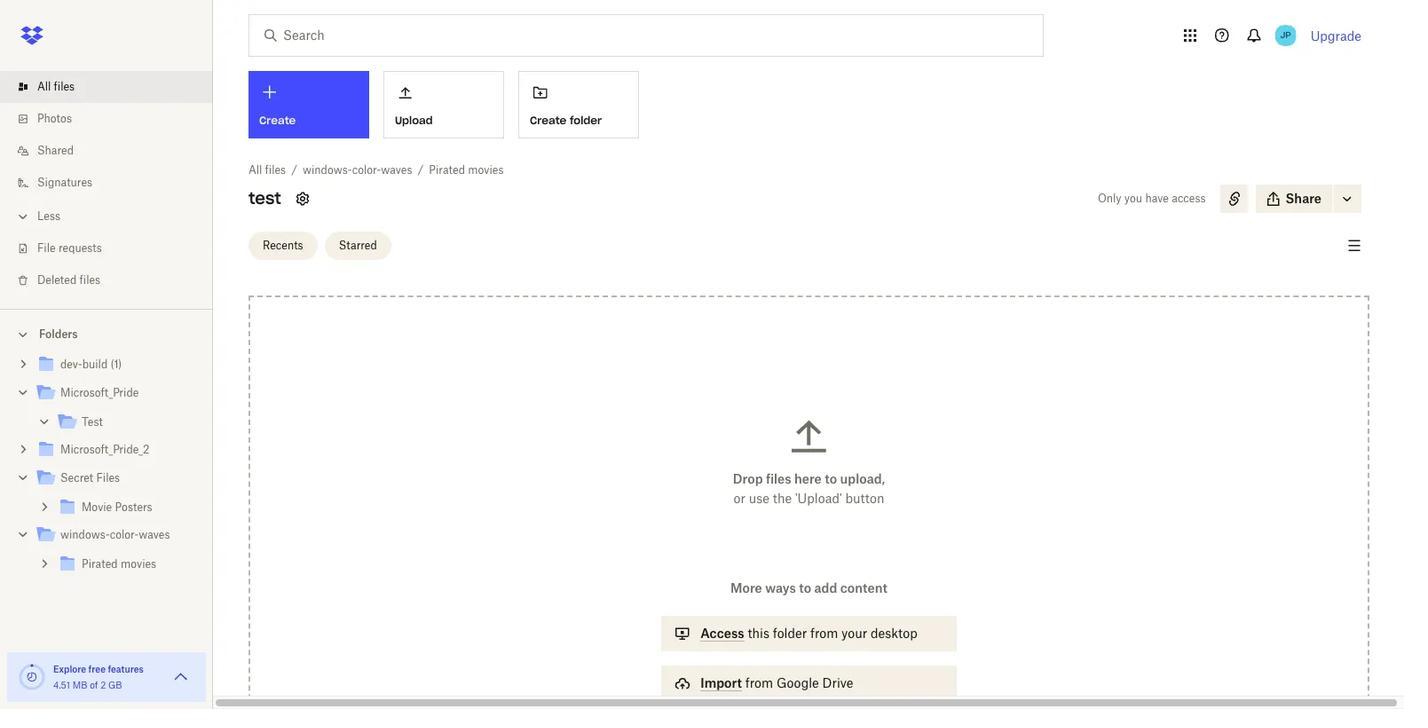 Task type: locate. For each thing, give the bounding box(es) containing it.
drop
[[733, 471, 763, 486]]

windows- up folder settings icon
[[303, 163, 352, 177]]

0 horizontal spatial windows-color-waves link
[[36, 524, 199, 548]]

to right here
[[825, 471, 837, 486]]

0 horizontal spatial waves
[[139, 528, 170, 541]]

to
[[825, 471, 837, 486], [799, 580, 811, 596]]

windows- inside group
[[60, 528, 110, 541]]

/ down upload
[[418, 163, 424, 177]]

all files link
[[14, 71, 213, 103], [249, 162, 286, 179]]

Search in folder "Dropbox" text field
[[283, 26, 1007, 45]]

0 horizontal spatial windows-
[[60, 528, 110, 541]]

button
[[845, 491, 884, 506]]

1 vertical spatial all files link
[[249, 162, 286, 179]]

upgrade
[[1311, 28, 1362, 43]]

1 horizontal spatial from
[[810, 626, 838, 641]]

add
[[814, 580, 837, 596]]

upload,
[[840, 471, 885, 486]]

1 horizontal spatial all
[[249, 163, 262, 177]]

0 horizontal spatial create
[[259, 114, 296, 127]]

from
[[810, 626, 838, 641], [745, 675, 773, 691]]

0 vertical spatial movies
[[468, 163, 504, 177]]

all files / windows-color-waves / pirated movies
[[249, 163, 504, 177]]

create inside popup button
[[259, 114, 296, 127]]

files for deleted files
[[79, 273, 100, 287]]

1 horizontal spatial waves
[[381, 163, 412, 177]]

deleted files link
[[14, 265, 213, 296]]

test
[[82, 415, 103, 429]]

1 horizontal spatial folder
[[773, 626, 807, 641]]

folder
[[570, 113, 602, 127], [773, 626, 807, 641]]

files up test
[[265, 163, 286, 177]]

signatures link
[[14, 167, 213, 199]]

0 vertical spatial pirated
[[429, 163, 465, 177]]

windows-color-waves link down movie posters
[[36, 524, 199, 548]]

files up the at the bottom
[[766, 471, 791, 486]]

dev-build (1) link
[[36, 353, 199, 377]]

0 horizontal spatial movies
[[121, 557, 156, 571]]

explore
[[53, 664, 86, 675]]

waves down upload
[[381, 163, 412, 177]]

movies down upload popup button
[[468, 163, 504, 177]]

windows- down movie
[[60, 528, 110, 541]]

from left your on the bottom right
[[810, 626, 838, 641]]

list
[[0, 60, 213, 309]]

group containing dev-build (1)
[[0, 347, 213, 591]]

access
[[701, 626, 744, 641]]

1 horizontal spatial pirated
[[429, 163, 465, 177]]

2
[[100, 680, 106, 691]]

1 vertical spatial folder
[[773, 626, 807, 641]]

all files link up test
[[249, 162, 286, 179]]

jp
[[1280, 29, 1291, 41]]

1 vertical spatial from
[[745, 675, 773, 691]]

color- up starred
[[352, 163, 381, 177]]

0 vertical spatial to
[[825, 471, 837, 486]]

movies down windows-color-waves
[[121, 557, 156, 571]]

files for all files
[[54, 80, 75, 93]]

1 horizontal spatial /
[[418, 163, 424, 177]]

desktop
[[871, 626, 918, 641]]

secret files link
[[36, 467, 199, 491]]

/ up folder settings icon
[[291, 163, 297, 177]]

0 vertical spatial from
[[810, 626, 838, 641]]

1 vertical spatial waves
[[139, 528, 170, 541]]

pirated
[[429, 163, 465, 177], [82, 557, 118, 571]]

1 horizontal spatial all files link
[[249, 162, 286, 179]]

movies
[[468, 163, 504, 177], [121, 557, 156, 571]]

posters
[[115, 501, 152, 514]]

2 / from the left
[[418, 163, 424, 177]]

0 horizontal spatial all
[[37, 80, 51, 93]]

to left add
[[799, 580, 811, 596]]

secret
[[60, 471, 93, 485]]

explore free features 4.51 mb of 2 gb
[[53, 664, 144, 691]]

files right deleted
[[79, 273, 100, 287]]

1 horizontal spatial create
[[530, 113, 567, 127]]

photos
[[37, 112, 72, 125]]

waves inside group
[[139, 528, 170, 541]]

None field
[[0, 0, 137, 20]]

dev-build (1)
[[60, 358, 122, 371]]

all up photos on the top left of page
[[37, 80, 51, 93]]

microsoft_pride link
[[36, 382, 199, 406]]

windows-
[[303, 163, 352, 177], [60, 528, 110, 541]]

your
[[842, 626, 867, 641]]

secret files
[[60, 471, 120, 485]]

windows-color-waves link inside group
[[36, 524, 199, 548]]

0 vertical spatial color-
[[352, 163, 381, 177]]

or
[[734, 491, 745, 506]]

upload button
[[383, 71, 504, 138]]

files
[[54, 80, 75, 93], [265, 163, 286, 177], [79, 273, 100, 287], [766, 471, 791, 486]]

1 vertical spatial pirated
[[82, 557, 118, 571]]

1 vertical spatial to
[[799, 580, 811, 596]]

to inside drop files here to upload, or use the 'upload' button
[[825, 471, 837, 486]]

windows-color-waves link up folder settings icon
[[303, 162, 412, 179]]

create button
[[249, 71, 369, 138]]

file requests
[[37, 241, 102, 255]]

/
[[291, 163, 297, 177], [418, 163, 424, 177]]

more ways to add content element
[[658, 579, 960, 709]]

create inside button
[[530, 113, 567, 127]]

4.51
[[53, 680, 70, 691]]

files inside drop files here to upload, or use the 'upload' button
[[766, 471, 791, 486]]

0 horizontal spatial folder
[[570, 113, 602, 127]]

pirated movies link
[[429, 162, 504, 179], [57, 553, 199, 577]]

all files list item
[[0, 71, 213, 103]]

waves down the posters
[[139, 528, 170, 541]]

0 vertical spatial all
[[37, 80, 51, 93]]

1 horizontal spatial to
[[825, 471, 837, 486]]

folder inside more ways to add content element
[[773, 626, 807, 641]]

pirated movies link down upload popup button
[[429, 162, 504, 179]]

windows-color-waves
[[60, 528, 170, 541]]

0 vertical spatial windows-
[[303, 163, 352, 177]]

folders
[[39, 328, 78, 341]]

color- down movie posters link
[[110, 528, 139, 541]]

color- inside group
[[110, 528, 139, 541]]

less image
[[14, 208, 32, 225]]

0 horizontal spatial /
[[291, 163, 297, 177]]

dropbox image
[[14, 18, 50, 53]]

all files link up shared link
[[14, 71, 213, 103]]

here
[[794, 471, 822, 486]]

files up photos on the top left of page
[[54, 80, 75, 93]]

1 horizontal spatial color-
[[352, 163, 381, 177]]

microsoft_pride
[[60, 386, 139, 399]]

jp button
[[1272, 21, 1300, 50]]

1 vertical spatial windows-color-waves link
[[36, 524, 199, 548]]

have
[[1145, 192, 1169, 205]]

folder settings image
[[292, 188, 313, 209]]

files inside deleted files link
[[79, 273, 100, 287]]

create
[[530, 113, 567, 127], [259, 114, 296, 127]]

all up test
[[249, 163, 262, 177]]

pirated down windows-color-waves
[[82, 557, 118, 571]]

waves
[[381, 163, 412, 177], [139, 528, 170, 541]]

0 vertical spatial all files link
[[14, 71, 213, 103]]

files inside all files link
[[54, 80, 75, 93]]

group
[[0, 347, 213, 591]]

0 horizontal spatial pirated
[[82, 557, 118, 571]]

0 vertical spatial folder
[[570, 113, 602, 127]]

pirated movies link down windows-color-waves
[[57, 553, 199, 577]]

all inside "list item"
[[37, 80, 51, 93]]

windows-color-waves link
[[303, 162, 412, 179], [36, 524, 199, 548]]

movie
[[82, 501, 112, 514]]

1 horizontal spatial movies
[[468, 163, 504, 177]]

you
[[1124, 192, 1142, 205]]

color-
[[352, 163, 381, 177], [110, 528, 139, 541]]

0 horizontal spatial color-
[[110, 528, 139, 541]]

0 vertical spatial windows-color-waves link
[[303, 162, 412, 179]]

0 horizontal spatial all files link
[[14, 71, 213, 103]]

test link
[[57, 411, 199, 435]]

movies inside group
[[121, 557, 156, 571]]

pirated down upload
[[429, 163, 465, 177]]

1 vertical spatial windows-
[[60, 528, 110, 541]]

requests
[[58, 241, 102, 255]]

1 vertical spatial movies
[[121, 557, 156, 571]]

0 vertical spatial pirated movies link
[[429, 162, 504, 179]]

0 vertical spatial waves
[[381, 163, 412, 177]]

0 horizontal spatial pirated movies link
[[57, 553, 199, 577]]

1 vertical spatial all
[[249, 163, 262, 177]]

use
[[749, 491, 770, 506]]

create for create
[[259, 114, 296, 127]]

all
[[37, 80, 51, 93], [249, 163, 262, 177]]

0 horizontal spatial to
[[799, 580, 811, 596]]

from right import
[[745, 675, 773, 691]]

1 vertical spatial color-
[[110, 528, 139, 541]]



Task type: describe. For each thing, give the bounding box(es) containing it.
starred
[[339, 238, 377, 252]]

share button
[[1256, 185, 1332, 213]]

recents
[[263, 238, 303, 252]]

movie posters
[[82, 501, 152, 514]]

pirated movies
[[82, 557, 156, 571]]

test
[[249, 188, 281, 209]]

microsoft_pride_2
[[60, 443, 150, 456]]

free
[[88, 664, 106, 675]]

less
[[37, 209, 60, 223]]

content
[[840, 580, 887, 596]]

create for create folder
[[530, 113, 567, 127]]

import from google drive
[[701, 675, 853, 691]]

all for all files
[[37, 80, 51, 93]]

share
[[1286, 191, 1322, 206]]

this
[[748, 626, 770, 641]]

drop files here to upload, or use the 'upload' button
[[733, 471, 885, 506]]

upgrade link
[[1311, 28, 1362, 43]]

create folder
[[530, 113, 602, 127]]

files for all files / windows-color-waves / pirated movies
[[265, 163, 286, 177]]

files for drop files here to upload, or use the 'upload' button
[[766, 471, 791, 486]]

import
[[701, 675, 742, 691]]

access this folder from your desktop
[[701, 626, 918, 641]]

1 vertical spatial pirated movies link
[[57, 553, 199, 577]]

deleted files
[[37, 273, 100, 287]]

dev-
[[60, 358, 82, 371]]

ways
[[765, 580, 796, 596]]

recents button
[[249, 231, 317, 260]]

create folder button
[[518, 71, 639, 138]]

of
[[90, 680, 98, 691]]

file
[[37, 241, 56, 255]]

more
[[731, 580, 762, 596]]

(1)
[[111, 358, 122, 371]]

folder inside create folder button
[[570, 113, 602, 127]]

list containing all files
[[0, 60, 213, 309]]

pirated inside pirated movies link
[[82, 557, 118, 571]]

only
[[1098, 192, 1122, 205]]

file requests link
[[14, 233, 213, 265]]

shared
[[37, 144, 74, 157]]

google
[[777, 675, 819, 691]]

shared link
[[14, 135, 213, 167]]

1 horizontal spatial windows-
[[303, 163, 352, 177]]

build
[[82, 358, 108, 371]]

'upload'
[[795, 491, 842, 506]]

all files
[[37, 80, 75, 93]]

only you have access
[[1098, 192, 1206, 205]]

quota usage element
[[18, 663, 46, 691]]

movie posters link
[[57, 496, 199, 520]]

deleted
[[37, 273, 77, 287]]

the
[[773, 491, 792, 506]]

microsoft_pride_2 link
[[36, 438, 199, 462]]

access
[[1172, 192, 1206, 205]]

1 horizontal spatial pirated movies link
[[429, 162, 504, 179]]

0 horizontal spatial from
[[745, 675, 773, 691]]

photos link
[[14, 103, 213, 135]]

files
[[96, 471, 120, 485]]

folders button
[[0, 320, 213, 347]]

features
[[108, 664, 144, 675]]

1 / from the left
[[291, 163, 297, 177]]

1 horizontal spatial windows-color-waves link
[[303, 162, 412, 179]]

mb
[[73, 680, 87, 691]]

upload
[[395, 113, 433, 127]]

signatures
[[37, 176, 92, 189]]

drive
[[822, 675, 853, 691]]

all for all files / windows-color-waves / pirated movies
[[249, 163, 262, 177]]

gb
[[108, 680, 122, 691]]

more ways to add content
[[731, 580, 887, 596]]

starred button
[[325, 231, 391, 260]]



Task type: vqa. For each thing, say whether or not it's contained in the screenshot.
"Sharing" tab
no



